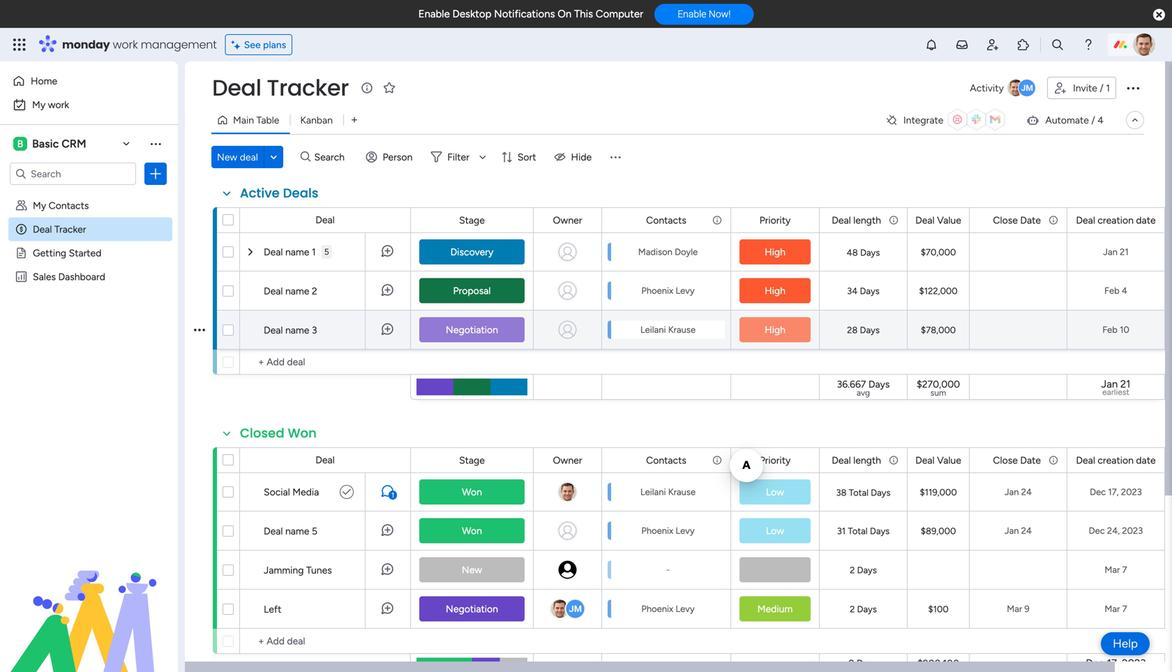 Task type: locate. For each thing, give the bounding box(es) containing it.
21 up feb 4
[[1121, 246, 1129, 258]]

0 vertical spatial deal tracker
[[212, 72, 349, 103]]

1 vertical spatial owner field
[[550, 453, 586, 468]]

1 vertical spatial negotiation
[[446, 603, 498, 615]]

0 vertical spatial priority
[[760, 214, 791, 226]]

1 vertical spatial 24
[[1022, 525, 1033, 537]]

mar left 9
[[1008, 604, 1023, 615]]

1 deal length from the top
[[832, 214, 882, 226]]

2 phoenix levy from the top
[[642, 525, 695, 537]]

2 stage field from the top
[[456, 453, 489, 468]]

2 vertical spatial phoenix
[[642, 604, 674, 615]]

mar down 24,
[[1105, 564, 1121, 576]]

0 vertical spatial stage
[[459, 214, 485, 226]]

0 vertical spatial work
[[113, 37, 138, 52]]

integrate button
[[880, 105, 1015, 135]]

won inside closed won "field"
[[288, 424, 317, 442]]

creation up jan 21
[[1098, 214, 1134, 226]]

1 vertical spatial stage
[[459, 454, 485, 466]]

2 contacts field from the top
[[643, 453, 690, 468]]

2023 for dec 17, 2023
[[1122, 487, 1143, 498]]

0 horizontal spatial 4
[[1098, 114, 1104, 126]]

list box containing my contacts
[[0, 191, 178, 477]]

0 horizontal spatial new
[[217, 151, 238, 163]]

0 vertical spatial date
[[1137, 214, 1156, 226]]

phoenix down '-'
[[642, 604, 674, 615]]

total
[[849, 487, 869, 498], [848, 526, 868, 537]]

length up 48 days
[[854, 214, 882, 226]]

0 vertical spatial won
[[288, 424, 317, 442]]

proposal
[[453, 285, 491, 297]]

my contacts
[[33, 200, 89, 212]]

getting
[[33, 247, 66, 259]]

1 negotiation from the top
[[446, 324, 498, 336]]

2 leilani from the top
[[641, 487, 666, 498]]

1 name from the top
[[285, 246, 310, 258]]

+ Add deal text field
[[247, 354, 404, 371]]

1 deal length field from the top
[[829, 213, 885, 228]]

negotiation
[[446, 324, 498, 336], [446, 603, 498, 615]]

2 phoenix from the top
[[642, 525, 674, 537]]

started
[[69, 247, 102, 259]]

jan 24
[[1005, 487, 1033, 498], [1005, 525, 1033, 537]]

1 enable from the left
[[419, 8, 450, 20]]

dec 17, 2023
[[1091, 487, 1143, 498]]

deal creation date field up dec 17, 2023
[[1073, 453, 1160, 468]]

38
[[837, 487, 847, 498]]

-
[[667, 564, 670, 576]]

phoenix
[[642, 285, 674, 296], [642, 525, 674, 537], [642, 604, 674, 615]]

feb 4
[[1105, 285, 1128, 296]]

2 vertical spatial high
[[765, 324, 786, 336]]

1 close date from the top
[[994, 214, 1042, 226]]

1 vertical spatial priority field
[[756, 453, 795, 468]]

1 vertical spatial leilani
[[641, 487, 666, 498]]

Priority field
[[756, 213, 795, 228], [756, 453, 795, 468]]

name for 1
[[285, 246, 310, 258]]

1 horizontal spatial 4
[[1123, 285, 1128, 296]]

column information image
[[712, 215, 723, 226], [1049, 215, 1060, 226], [889, 455, 900, 466]]

3 phoenix levy from the top
[[642, 604, 695, 615]]

phoenix levy down madison doyle
[[642, 285, 695, 296]]

48
[[847, 247, 858, 258]]

deal value field up "$70,000"
[[913, 213, 965, 228]]

deal creation date field for deals
[[1073, 213, 1160, 228]]

sales dashboard
[[33, 271, 105, 283]]

24
[[1022, 487, 1033, 498], [1022, 525, 1033, 537]]

1 date from the top
[[1137, 214, 1156, 226]]

jan
[[1104, 246, 1118, 258], [1102, 378, 1119, 390], [1005, 487, 1020, 498], [1005, 525, 1020, 537]]

date for active deals
[[1137, 214, 1156, 226]]

creation up dec 17, 2023
[[1098, 454, 1134, 466]]

dec
[[1091, 487, 1107, 498], [1090, 525, 1106, 537]]

0 vertical spatial 1
[[1107, 82, 1111, 94]]

creation
[[1098, 214, 1134, 226], [1098, 454, 1134, 466]]

21 down 10
[[1121, 378, 1131, 390]]

work right monday
[[113, 37, 138, 52]]

1 vertical spatial /
[[1092, 114, 1096, 126]]

5 up 'tunes' in the bottom left of the page
[[312, 525, 318, 537]]

feb
[[1105, 285, 1120, 296], [1103, 324, 1118, 335]]

1 horizontal spatial 5
[[324, 247, 329, 257]]

phoenix down 'madison'
[[642, 285, 674, 296]]

3 name from the top
[[285, 324, 310, 336]]

list box
[[0, 191, 178, 477]]

mar
[[1105, 564, 1121, 576], [1008, 604, 1023, 615], [1105, 604, 1121, 615]]

enable inside enable now! button
[[678, 8, 707, 20]]

0 vertical spatial levy
[[676, 285, 695, 296]]

/ right invite
[[1100, 82, 1104, 94]]

tracker up getting started on the top
[[54, 223, 86, 235]]

0 vertical spatial date
[[1021, 214, 1042, 226]]

1 horizontal spatial work
[[113, 37, 138, 52]]

invite / 1 button
[[1048, 77, 1117, 99]]

options image
[[1125, 80, 1142, 96], [149, 167, 163, 181]]

add view image
[[352, 115, 357, 125]]

1 vertical spatial contacts field
[[643, 453, 690, 468]]

1 vertical spatial 7
[[1123, 604, 1128, 615]]

1 vertical spatial contacts
[[647, 214, 687, 226]]

2 deal length field from the top
[[829, 453, 885, 468]]

deal length up 38 total days
[[832, 454, 882, 466]]

my down the home
[[32, 99, 46, 111]]

date for closed won
[[1137, 454, 1156, 466]]

deal tracker up table
[[212, 72, 349, 103]]

2 days
[[850, 565, 877, 576], [850, 604, 877, 615], [849, 658, 879, 669]]

deal creation date for closed won
[[1077, 454, 1156, 466]]

1 vertical spatial phoenix
[[642, 525, 674, 537]]

1 deal creation date field from the top
[[1073, 213, 1160, 228]]

0 vertical spatial priority field
[[756, 213, 795, 228]]

lottie animation element
[[0, 531, 178, 672]]

4 down the invite / 1
[[1098, 114, 1104, 126]]

work for my
[[48, 99, 69, 111]]

0 vertical spatial 24
[[1022, 487, 1033, 498]]

column information image
[[889, 215, 900, 226], [712, 455, 723, 466], [1049, 455, 1060, 466]]

length up 38 total days
[[854, 454, 882, 466]]

option
[[0, 193, 178, 196]]

lottie animation image
[[0, 531, 178, 672]]

phoenix levy for high
[[642, 285, 695, 296]]

0 vertical spatial value
[[938, 214, 962, 226]]

see plans button
[[225, 34, 293, 55]]

name left 3
[[285, 324, 310, 336]]

Deal Tracker field
[[209, 72, 352, 103]]

name for 2
[[285, 285, 310, 297]]

close
[[994, 214, 1018, 226], [994, 454, 1018, 466]]

1 priority from the top
[[760, 214, 791, 226]]

2 24 from the top
[[1022, 525, 1033, 537]]

deal tracker down my contacts
[[33, 223, 86, 235]]

dec for dec 24, 2023
[[1090, 525, 1106, 537]]

2 name from the top
[[285, 285, 310, 297]]

1 vertical spatial dec
[[1090, 525, 1106, 537]]

0 vertical spatial /
[[1100, 82, 1104, 94]]

date for 2nd close date field from the bottom of the page
[[1021, 214, 1042, 226]]

1 vertical spatial deal value field
[[913, 453, 965, 468]]

phoenix levy up '-'
[[642, 525, 695, 537]]

jamming
[[264, 564, 304, 576]]

see plans
[[244, 39, 286, 51]]

0 vertical spatial 4
[[1098, 114, 1104, 126]]

1 creation from the top
[[1098, 214, 1134, 226]]

close date for 2nd close date field from the bottom of the page
[[994, 214, 1042, 226]]

1 horizontal spatial options image
[[1125, 80, 1142, 96]]

sales
[[33, 271, 56, 283]]

1 horizontal spatial /
[[1100, 82, 1104, 94]]

1 owner from the top
[[553, 214, 583, 226]]

dec left 24,
[[1090, 525, 1106, 537]]

deal length field up 48
[[829, 213, 885, 228]]

v2 search image
[[301, 149, 311, 165]]

28 days
[[848, 325, 880, 336]]

0 horizontal spatial deal tracker
[[33, 223, 86, 235]]

Deal Value field
[[913, 213, 965, 228], [913, 453, 965, 468]]

1 horizontal spatial column information image
[[889, 215, 900, 226]]

1 vertical spatial options image
[[149, 167, 163, 181]]

home option
[[8, 70, 170, 92]]

1 vertical spatial leilani krause
[[641, 487, 696, 498]]

notifications image
[[925, 38, 939, 52]]

1 jan 24 from the top
[[1005, 487, 1033, 498]]

0 vertical spatial owner field
[[550, 213, 586, 228]]

0 vertical spatial deal value field
[[913, 213, 965, 228]]

new inside "button"
[[217, 151, 238, 163]]

Owner field
[[550, 213, 586, 228], [550, 453, 586, 468]]

1 phoenix levy from the top
[[642, 285, 695, 296]]

avg
[[857, 388, 871, 398]]

1 horizontal spatial 1
[[392, 491, 395, 500]]

work inside option
[[48, 99, 69, 111]]

1 vertical spatial length
[[854, 454, 882, 466]]

7 down dec 24, 2023
[[1123, 564, 1128, 576]]

priority
[[760, 214, 791, 226], [760, 454, 791, 466]]

2 enable from the left
[[678, 8, 707, 20]]

value up $119,000
[[938, 454, 962, 466]]

Stage field
[[456, 213, 489, 228], [456, 453, 489, 468]]

deal value up "$70,000"
[[916, 214, 962, 226]]

feb down jan 21
[[1105, 285, 1120, 296]]

automate / 4
[[1046, 114, 1104, 126]]

2023 right 24,
[[1123, 525, 1144, 537]]

0 vertical spatial 21
[[1121, 246, 1129, 258]]

1 vertical spatial priority
[[760, 454, 791, 466]]

main table button
[[212, 109, 290, 131]]

4 up 10
[[1123, 285, 1128, 296]]

21 inside jan 21 earliest
[[1121, 378, 1131, 390]]

new for new deal
[[217, 151, 238, 163]]

0 vertical spatial deal value
[[916, 214, 962, 226]]

total right the 38
[[849, 487, 869, 498]]

2 priority field from the top
[[756, 453, 795, 468]]

0 vertical spatial total
[[849, 487, 869, 498]]

help
[[1114, 637, 1139, 651]]

collapse board header image
[[1130, 114, 1141, 126]]

1 vertical spatial won
[[462, 486, 482, 498]]

2 21 from the top
[[1121, 378, 1131, 390]]

deal length field for column information icon for deal length
[[829, 453, 885, 468]]

Deal creation date field
[[1073, 213, 1160, 228], [1073, 453, 1160, 468]]

contacts field for column information image associated with contacts
[[643, 453, 690, 468]]

1 vertical spatial tracker
[[54, 223, 86, 235]]

workspace options image
[[149, 137, 163, 151]]

1 vertical spatial date
[[1021, 454, 1042, 466]]

0 vertical spatial deal length field
[[829, 213, 885, 228]]

1
[[1107, 82, 1111, 94], [312, 246, 316, 258], [392, 491, 395, 500]]

dec left 17,
[[1091, 487, 1107, 498]]

0 horizontal spatial work
[[48, 99, 69, 111]]

1 horizontal spatial column information image
[[889, 455, 900, 466]]

dashboard
[[58, 271, 105, 283]]

enable desktop notifications on this computer
[[419, 8, 644, 20]]

2 low from the top
[[766, 525, 785, 537]]

Close Date field
[[990, 213, 1045, 228], [990, 453, 1045, 468]]

1 vertical spatial 4
[[1123, 285, 1128, 296]]

mar 7 up help
[[1105, 604, 1128, 615]]

filter button
[[425, 146, 491, 168]]

deal length field for column information image for deal length
[[829, 213, 885, 228]]

date
[[1137, 214, 1156, 226], [1137, 454, 1156, 466]]

/ inside button
[[1100, 82, 1104, 94]]

name up jamming tunes
[[285, 525, 310, 537]]

5 right deal name 1
[[324, 247, 329, 257]]

0 vertical spatial my
[[32, 99, 46, 111]]

/ right automate
[[1092, 114, 1096, 126]]

value up "$70,000"
[[938, 214, 962, 226]]

low
[[766, 486, 785, 498], [766, 525, 785, 537]]

0 vertical spatial leilani krause
[[641, 324, 696, 335]]

1 vertical spatial new
[[462, 564, 482, 576]]

public dashboard image
[[15, 270, 28, 283]]

0 horizontal spatial 1
[[312, 246, 316, 258]]

0 vertical spatial creation
[[1098, 214, 1134, 226]]

1 levy from the top
[[676, 285, 695, 296]]

deal tracker
[[212, 72, 349, 103], [33, 223, 86, 235]]

1 vertical spatial owner
[[553, 454, 583, 466]]

work
[[113, 37, 138, 52], [48, 99, 69, 111]]

1 horizontal spatial enable
[[678, 8, 707, 20]]

contacts field for column information icon associated with contacts
[[643, 213, 690, 228]]

1 vertical spatial value
[[938, 454, 962, 466]]

hide
[[571, 151, 592, 163]]

0 vertical spatial phoenix levy
[[642, 285, 695, 296]]

0 vertical spatial 7
[[1123, 564, 1128, 576]]

2 deal creation date field from the top
[[1073, 453, 1160, 468]]

/ for 1
[[1100, 82, 1104, 94]]

2 deal creation date from the top
[[1077, 454, 1156, 466]]

phoenix levy
[[642, 285, 695, 296], [642, 525, 695, 537], [642, 604, 695, 615]]

total right 31
[[848, 526, 868, 537]]

2 horizontal spatial 1
[[1107, 82, 1111, 94]]

feb left 10
[[1103, 324, 1118, 335]]

2 close date from the top
[[994, 454, 1042, 466]]

2 date from the top
[[1021, 454, 1042, 466]]

1 vertical spatial high
[[765, 285, 786, 297]]

invite / 1
[[1074, 82, 1111, 94]]

mar 7 down dec 24, 2023
[[1105, 564, 1128, 576]]

low left the 38
[[766, 486, 785, 498]]

Active Deals field
[[237, 184, 322, 202]]

2 deal length from the top
[[832, 454, 882, 466]]

1 vertical spatial work
[[48, 99, 69, 111]]

7
[[1123, 564, 1128, 576], [1123, 604, 1128, 615]]

0 vertical spatial high
[[765, 246, 786, 258]]

leilani
[[641, 324, 666, 335], [641, 487, 666, 498]]

dapulse close image
[[1154, 8, 1166, 22]]

deal
[[212, 72, 261, 103], [316, 214, 335, 226], [832, 214, 851, 226], [916, 214, 935, 226], [1077, 214, 1096, 226], [33, 223, 52, 235], [264, 246, 283, 258], [264, 285, 283, 297], [264, 324, 283, 336], [316, 454, 335, 466], [832, 454, 851, 466], [916, 454, 935, 466], [1077, 454, 1096, 466], [264, 525, 283, 537]]

integrate
[[904, 114, 944, 126]]

1 vertical spatial deal value
[[916, 454, 962, 466]]

tracker up kanban button
[[267, 72, 349, 103]]

left
[[264, 604, 282, 615]]

2
[[312, 285, 317, 297], [850, 565, 855, 576], [850, 604, 855, 615], [849, 658, 855, 669]]

1 vertical spatial close
[[994, 454, 1018, 466]]

1 vertical spatial 2 days
[[850, 604, 877, 615]]

1 inside button
[[1107, 82, 1111, 94]]

7 up help
[[1123, 604, 1128, 615]]

2 date from the top
[[1137, 454, 1156, 466]]

person button
[[361, 146, 421, 168]]

name left 5 button
[[285, 246, 310, 258]]

2023 for dec 24, 2023
[[1123, 525, 1144, 537]]

Contacts field
[[643, 213, 690, 228], [643, 453, 690, 468]]

2 priority from the top
[[760, 454, 791, 466]]

workspace selection element
[[13, 135, 88, 152]]

low left 31
[[766, 525, 785, 537]]

1 phoenix from the top
[[642, 285, 674, 296]]

options image down 'workspace options' icon
[[149, 167, 163, 181]]

0 vertical spatial 5
[[324, 247, 329, 257]]

2 owner field from the top
[[550, 453, 586, 468]]

deal value field up $119,000
[[913, 453, 965, 468]]

phoenix for won
[[642, 525, 674, 537]]

now!
[[709, 8, 731, 20]]

0 vertical spatial dec
[[1091, 487, 1107, 498]]

1 vertical spatial phoenix levy
[[642, 525, 695, 537]]

Deal length field
[[829, 213, 885, 228], [829, 453, 885, 468]]

madison
[[639, 246, 673, 258]]

length
[[854, 214, 882, 226], [854, 454, 882, 466]]

/ for 4
[[1092, 114, 1096, 126]]

2 length from the top
[[854, 454, 882, 466]]

1 vertical spatial krause
[[669, 487, 696, 498]]

2 levy from the top
[[676, 525, 695, 537]]

1 length from the top
[[854, 214, 882, 226]]

1 high from the top
[[765, 246, 786, 258]]

new
[[217, 151, 238, 163], [462, 564, 482, 576]]

jan 21
[[1104, 246, 1129, 258]]

1 vertical spatial close date
[[994, 454, 1042, 466]]

0 vertical spatial close date field
[[990, 213, 1045, 228]]

enable left desktop on the left of the page
[[419, 8, 450, 20]]

0 vertical spatial options image
[[1125, 80, 1142, 96]]

0 vertical spatial low
[[766, 486, 785, 498]]

2 horizontal spatial column information image
[[1049, 455, 1060, 466]]

21 for jan 21 earliest
[[1121, 378, 1131, 390]]

deal length field up 38 total days
[[829, 453, 885, 468]]

enable left now!
[[678, 8, 707, 20]]

closed won
[[240, 424, 317, 442]]

total for 38
[[849, 487, 869, 498]]

5
[[324, 247, 329, 257], [312, 525, 318, 537]]

options image up collapse board header image
[[1125, 80, 1142, 96]]

work down the home
[[48, 99, 69, 111]]

angle down image
[[270, 152, 277, 162]]

kanban
[[300, 114, 333, 126]]

1 deal creation date from the top
[[1077, 214, 1156, 226]]

deal creation date up dec 17, 2023
[[1077, 454, 1156, 466]]

1 vertical spatial feb
[[1103, 324, 1118, 335]]

2 krause from the top
[[669, 487, 696, 498]]

work for monday
[[113, 37, 138, 52]]

deal creation date up jan 21
[[1077, 214, 1156, 226]]

1 21 from the top
[[1121, 246, 1129, 258]]

4 name from the top
[[285, 525, 310, 537]]

38 total days
[[837, 487, 891, 498]]

1 24 from the top
[[1022, 487, 1033, 498]]

mar for jamming tunes
[[1105, 564, 1121, 576]]

1 vertical spatial stage field
[[456, 453, 489, 468]]

name up deal name 3
[[285, 285, 310, 297]]

column information image for contacts
[[712, 215, 723, 226]]

madison doyle
[[639, 246, 698, 258]]

my
[[32, 99, 46, 111], [33, 200, 46, 212]]

phoenix levy down '-'
[[642, 604, 695, 615]]

0 vertical spatial close
[[994, 214, 1018, 226]]

5 button
[[322, 232, 332, 272]]

2 owner from the top
[[553, 454, 583, 466]]

phoenix up '-'
[[642, 525, 674, 537]]

days inside 36.667 days avg
[[869, 378, 890, 390]]

1 vertical spatial 2023
[[1123, 525, 1144, 537]]

0 vertical spatial close date
[[994, 214, 1042, 226]]

2023 right 17,
[[1122, 487, 1143, 498]]

1 vertical spatial mar 7
[[1105, 604, 1128, 615]]

1 contacts field from the top
[[643, 213, 690, 228]]

28
[[848, 325, 858, 336]]

menu image
[[609, 150, 623, 164]]

1 owner field from the top
[[550, 213, 586, 228]]

deal length up 48
[[832, 214, 882, 226]]

0 vertical spatial contacts
[[49, 200, 89, 212]]

0 vertical spatial mar 7
[[1105, 564, 1128, 576]]

48 days
[[847, 247, 881, 258]]

feb for feb 4
[[1105, 285, 1120, 296]]

update feed image
[[956, 38, 970, 52]]

arrow down image
[[475, 149, 491, 165]]

2 creation from the top
[[1098, 454, 1134, 466]]

days
[[861, 247, 881, 258], [860, 286, 880, 297], [860, 325, 880, 336], [869, 378, 890, 390], [871, 487, 891, 498], [870, 526, 890, 537], [858, 565, 877, 576], [858, 604, 877, 615], [857, 658, 879, 669]]

1 vertical spatial deal length field
[[829, 453, 885, 468]]

person
[[383, 151, 413, 163]]

$270,000 sum
[[917, 378, 961, 398]]

management
[[141, 37, 217, 52]]

1 date from the top
[[1021, 214, 1042, 226]]

0 vertical spatial deal creation date field
[[1073, 213, 1160, 228]]

3 phoenix from the top
[[642, 604, 674, 615]]

deal value up $119,000
[[916, 454, 962, 466]]

my down the search in workspace 'field'
[[33, 200, 46, 212]]

1 vertical spatial 21
[[1121, 378, 1131, 390]]

deal creation date field up jan 21
[[1073, 213, 1160, 228]]

phoenix for high
[[642, 285, 674, 296]]

0 horizontal spatial tracker
[[54, 223, 86, 235]]

my inside option
[[32, 99, 46, 111]]

value
[[938, 214, 962, 226], [938, 454, 962, 466]]



Task type: describe. For each thing, give the bounding box(es) containing it.
show board description image
[[359, 81, 376, 95]]

enable for enable desktop notifications on this computer
[[419, 8, 450, 20]]

phoenix levy for won
[[642, 525, 695, 537]]

34
[[848, 286, 858, 297]]

9
[[1025, 604, 1030, 615]]

mar 9
[[1008, 604, 1030, 615]]

hide button
[[549, 146, 600, 168]]

$208,100
[[918, 658, 960, 669]]

2 jan 24 from the top
[[1005, 525, 1033, 537]]

deal
[[240, 151, 258, 163]]

3
[[312, 324, 317, 336]]

+ Add deal text field
[[247, 633, 404, 650]]

deals
[[283, 184, 319, 202]]

new deal button
[[212, 146, 264, 168]]

1 close date field from the top
[[990, 213, 1045, 228]]

basic
[[32, 137, 59, 150]]

kanban button
[[290, 109, 343, 131]]

automate
[[1046, 114, 1090, 126]]

dec 24, 2023
[[1090, 525, 1144, 537]]

public board image
[[15, 246, 28, 260]]

1 value from the top
[[938, 214, 962, 226]]

active deals
[[240, 184, 319, 202]]

tunes
[[306, 564, 332, 576]]

deal name 2
[[264, 285, 317, 297]]

crm
[[62, 137, 86, 150]]

jan 21 earliest
[[1102, 378, 1131, 397]]

10
[[1121, 324, 1130, 335]]

my for my contacts
[[33, 200, 46, 212]]

1 close from the top
[[994, 214, 1018, 226]]

my work option
[[8, 94, 170, 116]]

1 low from the top
[[766, 486, 785, 498]]

levy for high
[[676, 285, 695, 296]]

2 vertical spatial won
[[462, 525, 482, 537]]

2 close from the top
[[994, 454, 1018, 466]]

name for 3
[[285, 324, 310, 336]]

3 high from the top
[[765, 324, 786, 336]]

my work
[[32, 99, 69, 111]]

monday work management
[[62, 37, 217, 52]]

1 for deal name 1
[[312, 246, 316, 258]]

2 leilani krause from the top
[[641, 487, 696, 498]]

2 close date field from the top
[[990, 453, 1045, 468]]

help image
[[1082, 38, 1096, 52]]

1 horizontal spatial deal tracker
[[212, 72, 349, 103]]

jan inside jan 21 earliest
[[1102, 378, 1119, 390]]

earliest
[[1103, 387, 1130, 397]]

2 high from the top
[[765, 285, 786, 297]]

21 for jan 21
[[1121, 246, 1129, 258]]

3 levy from the top
[[676, 604, 695, 615]]

monday marketplace image
[[1017, 38, 1031, 52]]

desktop
[[453, 8, 492, 20]]

36.667
[[837, 378, 867, 390]]

name for 5
[[285, 525, 310, 537]]

help button
[[1102, 632, 1150, 656]]

feb 10
[[1103, 324, 1130, 335]]

0 vertical spatial 2 days
[[850, 565, 877, 576]]

1 7 from the top
[[1123, 564, 1128, 576]]

0 horizontal spatial 5
[[312, 525, 318, 537]]

31 total days
[[838, 526, 890, 537]]

1 mar 7 from the top
[[1105, 564, 1128, 576]]

main
[[233, 114, 254, 126]]

column information image for deal length
[[889, 455, 900, 466]]

search everything image
[[1051, 38, 1065, 52]]

24,
[[1108, 525, 1121, 537]]

1 krause from the top
[[669, 324, 696, 335]]

active
[[240, 184, 280, 202]]

$89,000
[[921, 526, 957, 537]]

2 vertical spatial 2 days
[[849, 658, 879, 669]]

getting started
[[33, 247, 102, 259]]

closed
[[240, 424, 285, 442]]

select product image
[[13, 38, 27, 52]]

table
[[257, 114, 280, 126]]

plans
[[263, 39, 286, 51]]

1 stage from the top
[[459, 214, 485, 226]]

basic crm
[[32, 137, 86, 150]]

1 button
[[365, 473, 410, 512]]

this
[[575, 8, 593, 20]]

on
[[558, 8, 572, 20]]

feb for feb 10
[[1103, 324, 1118, 335]]

medium
[[758, 603, 793, 615]]

2 negotiation from the top
[[446, 603, 498, 615]]

5 inside button
[[324, 247, 329, 257]]

enable now!
[[678, 8, 731, 20]]

notifications
[[494, 8, 555, 20]]

social media
[[264, 486, 319, 498]]

$70,000
[[921, 247, 957, 258]]

$100
[[929, 604, 949, 615]]

monday
[[62, 37, 110, 52]]

deal length for column information icon for deal length
[[832, 454, 882, 466]]

date for 1st close date field from the bottom of the page
[[1021, 454, 1042, 466]]

new for new
[[462, 564, 482, 576]]

filter
[[448, 151, 470, 163]]

activity button
[[965, 77, 1042, 99]]

17,
[[1109, 487, 1120, 498]]

$119,000
[[920, 487, 958, 498]]

1 priority field from the top
[[756, 213, 795, 228]]

deal name 1
[[264, 246, 316, 258]]

terry turtle image
[[1134, 34, 1156, 56]]

2 mar 7 from the top
[[1105, 604, 1128, 615]]

0 horizontal spatial options image
[[149, 167, 163, 181]]

1 deal value from the top
[[916, 214, 962, 226]]

home
[[31, 75, 57, 87]]

total for 31
[[848, 526, 868, 537]]

2 value from the top
[[938, 454, 962, 466]]

2 deal value field from the top
[[913, 453, 965, 468]]

deal creation date field for won
[[1073, 453, 1160, 468]]

see
[[244, 39, 261, 51]]

home link
[[8, 70, 170, 92]]

add to favorites image
[[382, 81, 396, 95]]

my for my work
[[32, 99, 46, 111]]

main table
[[233, 114, 280, 126]]

deal length for column information image for deal length
[[832, 214, 882, 226]]

$122,000
[[920, 286, 958, 297]]

column information image for close date
[[1049, 455, 1060, 466]]

1 stage field from the top
[[456, 213, 489, 228]]

Search in workspace field
[[29, 166, 117, 182]]

$270,000
[[917, 378, 961, 390]]

creation for closed won
[[1098, 454, 1134, 466]]

invite members image
[[986, 38, 1000, 52]]

column information image for close date
[[1049, 215, 1060, 226]]

deal creation date for active deals
[[1077, 214, 1156, 226]]

mar for left
[[1008, 604, 1023, 615]]

dec for dec 17, 2023
[[1091, 487, 1107, 498]]

enable now! button
[[655, 4, 754, 25]]

2 deal value from the top
[[916, 454, 962, 466]]

column information image for deal length
[[889, 215, 900, 226]]

computer
[[596, 8, 644, 20]]

b
[[17, 138, 23, 150]]

2 7 from the top
[[1123, 604, 1128, 615]]

jamming tunes
[[264, 564, 332, 576]]

tracker inside list box
[[54, 223, 86, 235]]

discovery
[[451, 246, 494, 258]]

enable for enable now!
[[678, 8, 707, 20]]

2 vertical spatial contacts
[[647, 454, 687, 466]]

1 inside button
[[392, 491, 395, 500]]

1 leilani krause from the top
[[641, 324, 696, 335]]

social
[[264, 486, 290, 498]]

sort button
[[496, 146, 545, 168]]

creation for active deals
[[1098, 214, 1134, 226]]

Closed Won field
[[237, 424, 320, 443]]

1 deal value field from the top
[[913, 213, 965, 228]]

2 stage from the top
[[459, 454, 485, 466]]

close date for 1st close date field from the bottom of the page
[[994, 454, 1042, 466]]

1 leilani from the top
[[641, 324, 666, 335]]

$78,000
[[921, 325, 956, 336]]

36.667 days avg
[[837, 378, 890, 398]]

deal name 3
[[264, 324, 317, 336]]

34 days
[[848, 286, 880, 297]]

1 horizontal spatial tracker
[[267, 72, 349, 103]]

1 for invite / 1
[[1107, 82, 1111, 94]]

workspace image
[[13, 136, 27, 151]]

31
[[838, 526, 846, 537]]

column information image for contacts
[[712, 455, 723, 466]]

levy for won
[[676, 525, 695, 537]]

my work link
[[8, 94, 170, 116]]

1 vertical spatial deal tracker
[[33, 223, 86, 235]]

Search field
[[311, 147, 353, 167]]

length for column information image for deal length
[[854, 214, 882, 226]]

options image
[[194, 305, 205, 354]]

deal name 5
[[264, 525, 318, 537]]

length for column information icon for deal length
[[854, 454, 882, 466]]

mar up help
[[1105, 604, 1121, 615]]



Task type: vqa. For each thing, say whether or not it's contained in the screenshot.
See plans icon
no



